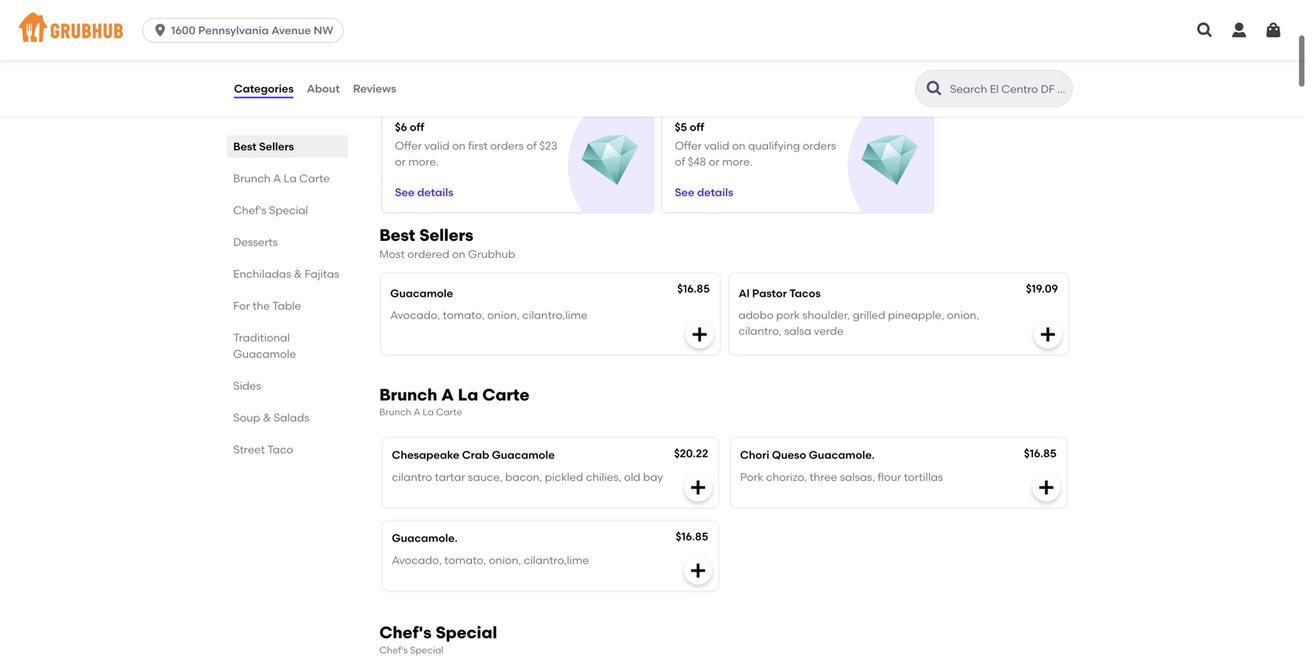 Task type: locate. For each thing, give the bounding box(es) containing it.
see details
[[395, 186, 454, 199], [675, 186, 733, 199]]

soup
[[233, 411, 260, 425]]

1 horizontal spatial svg image
[[1196, 21, 1215, 40]]

of inside the $6 off offer valid on first orders of $23 or more.
[[527, 139, 537, 153]]

offer
[[395, 139, 422, 153], [675, 139, 702, 153]]

guacamole
[[390, 287, 453, 300], [233, 348, 296, 361], [492, 449, 555, 462]]

valid
[[424, 139, 450, 153], [704, 139, 730, 153]]

$20.22
[[674, 447, 708, 460]]

orders inside $5 off offer valid on qualifying orders of $48 or more.
[[803, 139, 836, 153]]

on inside best sellers most ordered on grubhub
[[452, 248, 466, 261]]

more. inside $5 off offer valid on qualifying orders of $48 or more.
[[722, 155, 753, 168]]

0 horizontal spatial see details
[[395, 186, 454, 199]]

svg image inside 'main navigation' navigation
[[1196, 21, 1215, 40]]

chef's for chef's special chef's special
[[379, 623, 432, 643]]

orders right first in the left of the page
[[490, 139, 524, 153]]

0 horizontal spatial guacamole
[[233, 348, 296, 361]]

on
[[452, 139, 466, 153], [732, 139, 746, 153], [452, 248, 466, 261]]

2 horizontal spatial a
[[441, 385, 454, 405]]

see details button for $6 off offer valid on first orders of $23 or more.
[[395, 179, 454, 207]]

pennsylvania
[[198, 24, 269, 37]]

1 vertical spatial sellers
[[419, 226, 474, 245]]

2 horizontal spatial la
[[458, 385, 478, 405]]

& right soup
[[263, 411, 271, 425]]

1 vertical spatial guacamole.
[[392, 532, 458, 545]]

chef's
[[233, 204, 266, 217], [379, 623, 432, 643], [379, 645, 408, 656]]

guacamole down ordered
[[390, 287, 453, 300]]

1 see details from the left
[[395, 186, 454, 199]]

carte up the chesapeake
[[436, 407, 462, 418]]

svg image
[[1196, 21, 1215, 40], [689, 562, 708, 581]]

or down '$6'
[[395, 155, 406, 168]]

2 horizontal spatial guacamole
[[492, 449, 555, 462]]

pork chorizo, three salsas, flour tortillas
[[740, 471, 943, 484]]

verde
[[814, 325, 844, 338]]

of inside $5 off offer valid on qualifying orders of $48 or more.
[[675, 155, 685, 168]]

cilantro
[[392, 471, 432, 484]]

on left first in the left of the page
[[452, 139, 466, 153]]

2 vertical spatial special
[[410, 645, 444, 656]]

1 horizontal spatial valid
[[704, 139, 730, 153]]

see details button down $48
[[675, 179, 733, 207]]

svg image
[[1230, 21, 1249, 40], [1264, 21, 1283, 40], [152, 23, 168, 38], [690, 325, 709, 344], [1039, 325, 1057, 344], [689, 479, 708, 497], [1037, 479, 1056, 497]]

1 vertical spatial avocado,
[[392, 554, 442, 567]]

best up most
[[379, 226, 415, 245]]

1 horizontal spatial more.
[[722, 155, 753, 168]]

promo image for offer valid on qualifying orders of $48 or more.
[[862, 132, 918, 189]]

2 orders from the left
[[803, 139, 836, 153]]

1 horizontal spatial orders
[[803, 139, 836, 153]]

$16.85 for guacamole
[[677, 282, 710, 295]]

see details down $48
[[675, 186, 733, 199]]

1 horizontal spatial or
[[709, 155, 720, 168]]

2 off from the left
[[690, 121, 704, 134]]

0 horizontal spatial promo image
[[582, 132, 639, 189]]

carte up chef's special
[[299, 172, 330, 185]]

sellers up brunch a la carte
[[259, 140, 294, 153]]

of
[[527, 139, 537, 153], [675, 155, 685, 168]]

cilantro,lime for guacamole
[[522, 309, 588, 322]]

valid left first in the left of the page
[[424, 139, 450, 153]]

2 see from the left
[[675, 186, 695, 199]]

onion, for guacamole.
[[489, 554, 521, 567]]

0 vertical spatial guacamole.
[[809, 449, 875, 462]]

more.
[[408, 155, 439, 168], [722, 155, 753, 168]]

offer down '$6'
[[395, 139, 422, 153]]

brunch
[[233, 172, 271, 185], [379, 385, 437, 405], [379, 407, 412, 418]]

search icon image
[[925, 79, 944, 98]]

0 vertical spatial $16.85
[[677, 282, 710, 295]]

or right $48
[[709, 155, 720, 168]]

cilantro tartar sauce, bacon, pickled chilies, old bay
[[392, 471, 663, 484]]

onion, inside adobo pork shoulder, grilled pineapple, onion, cilantro, salsa verde
[[947, 309, 979, 322]]

best up brunch a la carte
[[233, 140, 257, 153]]

la
[[284, 172, 297, 185], [458, 385, 478, 405], [423, 407, 434, 418]]

best for best sellers most ordered on grubhub
[[379, 226, 415, 245]]

off inside the $6 off offer valid on first orders of $23 or more.
[[410, 121, 424, 134]]

sellers up ordered
[[419, 226, 474, 245]]

sides
[[233, 379, 261, 393]]

1 vertical spatial special
[[436, 623, 497, 643]]

1 vertical spatial $16.85
[[1024, 447, 1057, 460]]

1 vertical spatial &
[[263, 411, 271, 425]]

2 offer from the left
[[675, 139, 702, 153]]

1 horizontal spatial guacamole
[[390, 287, 453, 300]]

0 vertical spatial sellers
[[259, 140, 294, 153]]

1 promo image from the left
[[582, 132, 639, 189]]

more. for first
[[408, 155, 439, 168]]

1 horizontal spatial sellers
[[419, 226, 474, 245]]

chori queso guacamole.
[[740, 449, 875, 462]]

1 horizontal spatial see details
[[675, 186, 733, 199]]

0 vertical spatial of
[[527, 139, 537, 153]]

$23
[[540, 139, 558, 153]]

la up chef's special
[[284, 172, 297, 185]]

of for $23
[[527, 139, 537, 153]]

1 horizontal spatial details
[[697, 186, 733, 199]]

1 see details button from the left
[[395, 179, 454, 207]]

0 horizontal spatial carte
[[299, 172, 330, 185]]

details up best sellers most ordered on grubhub
[[417, 186, 454, 199]]

flour
[[878, 471, 901, 484]]

2 vertical spatial la
[[423, 407, 434, 418]]

2 see details button from the left
[[675, 179, 733, 207]]

0 horizontal spatial valid
[[424, 139, 450, 153]]

0 vertical spatial a
[[273, 172, 281, 185]]

0 horizontal spatial details
[[417, 186, 454, 199]]

1 more. from the left
[[408, 155, 439, 168]]

valid for $5 off
[[704, 139, 730, 153]]

chef's for chef's special
[[233, 204, 266, 217]]

0 vertical spatial cilantro,lime
[[522, 309, 588, 322]]

1 horizontal spatial see details button
[[675, 179, 733, 207]]

guacamole down traditional at bottom left
[[233, 348, 296, 361]]

chef's special
[[233, 204, 308, 217]]

offer inside $5 off offer valid on qualifying orders of $48 or more.
[[675, 139, 702, 153]]

1 vertical spatial of
[[675, 155, 685, 168]]

$16.85
[[677, 282, 710, 295], [1024, 447, 1057, 460], [676, 530, 708, 544]]

2 more. from the left
[[722, 155, 753, 168]]

see details button up best sellers most ordered on grubhub
[[395, 179, 454, 207]]

1 orders from the left
[[490, 139, 524, 153]]

sellers for best sellers
[[259, 140, 294, 153]]

cilantro,lime
[[522, 309, 588, 322], [524, 554, 589, 567]]

2 valid from the left
[[704, 139, 730, 153]]

0 vertical spatial avocado, tomato, onion, cilantro,lime
[[390, 309, 588, 322]]

queso
[[772, 449, 806, 462]]

0 vertical spatial svg image
[[1196, 21, 1215, 40]]

on inside $5 off offer valid on qualifying orders of $48 or more.
[[732, 139, 746, 153]]

$5
[[675, 121, 687, 134]]

0 vertical spatial chef's
[[233, 204, 266, 217]]

1 horizontal spatial &
[[294, 267, 302, 281]]

2 vertical spatial a
[[414, 407, 420, 418]]

la up chesapeake crab guacamole
[[458, 385, 478, 405]]

offer up $48
[[675, 139, 702, 153]]

0 horizontal spatial of
[[527, 139, 537, 153]]

1 vertical spatial a
[[441, 385, 454, 405]]

& left fajitas
[[294, 267, 302, 281]]

1 vertical spatial tomato,
[[444, 554, 486, 567]]

0 vertical spatial la
[[284, 172, 297, 185]]

of left $48
[[675, 155, 685, 168]]

1 details from the left
[[417, 186, 454, 199]]

0 horizontal spatial see
[[395, 186, 415, 199]]

valid inside the $6 off offer valid on first orders of $23 or more.
[[424, 139, 450, 153]]

see down $48
[[675, 186, 695, 199]]

adobo pork shoulder, grilled pineapple, onion, cilantro, salsa verde
[[739, 309, 979, 338]]

$5 off offer valid on qualifying orders of $48 or more.
[[675, 121, 836, 168]]

1 horizontal spatial see
[[675, 186, 695, 199]]

1 horizontal spatial promo image
[[862, 132, 918, 189]]

details
[[417, 186, 454, 199], [697, 186, 733, 199]]

valid inside $5 off offer valid on qualifying orders of $48 or more.
[[704, 139, 730, 153]]

see details button for $5 off offer valid on qualifying orders of $48 or more.
[[675, 179, 733, 207]]

1 vertical spatial guacamole
[[233, 348, 296, 361]]

street taco
[[233, 443, 293, 456]]

see up most
[[395, 186, 415, 199]]

pineapple,
[[888, 309, 944, 322]]

on for $6
[[452, 139, 466, 153]]

sellers inside best sellers most ordered on grubhub
[[419, 226, 474, 245]]

1 horizontal spatial best
[[379, 226, 415, 245]]

2 details from the left
[[697, 186, 733, 199]]

on right ordered
[[452, 248, 466, 261]]

sellers
[[259, 140, 294, 153], [419, 226, 474, 245]]

1 horizontal spatial carte
[[436, 407, 462, 418]]

tomato,
[[443, 309, 485, 322], [444, 554, 486, 567]]

1 vertical spatial carte
[[482, 385, 530, 405]]

details down $48
[[697, 186, 733, 199]]

a
[[273, 172, 281, 185], [441, 385, 454, 405], [414, 407, 420, 418]]

&
[[294, 267, 302, 281], [263, 411, 271, 425]]

0 vertical spatial guacamole
[[390, 287, 453, 300]]

of left "$23"
[[527, 139, 537, 153]]

0 horizontal spatial or
[[395, 155, 406, 168]]

0 horizontal spatial la
[[284, 172, 297, 185]]

offer inside the $6 off offer valid on first orders of $23 or more.
[[395, 139, 422, 153]]

& for salads
[[263, 411, 271, 425]]

or inside the $6 off offer valid on first orders of $23 or more.
[[395, 155, 406, 168]]

cilantro,lime for guacamole.
[[524, 554, 589, 567]]

promo image for offer valid on first orders of $23 or more.
[[582, 132, 639, 189]]

for the table
[[233, 299, 301, 313]]

off inside $5 off offer valid on qualifying orders of $48 or more.
[[690, 121, 704, 134]]

1 vertical spatial best
[[379, 226, 415, 245]]

see details for $5 off offer valid on qualifying orders of $48 or more.
[[675, 186, 733, 199]]

promo image
[[582, 132, 639, 189], [862, 132, 918, 189]]

1 horizontal spatial a
[[414, 407, 420, 418]]

0 horizontal spatial offer
[[395, 139, 422, 153]]

on inside the $6 off offer valid on first orders of $23 or more.
[[452, 139, 466, 153]]

1 vertical spatial avocado, tomato, onion, cilantro,lime
[[392, 554, 589, 567]]

the
[[253, 299, 270, 313]]

0 vertical spatial avocado,
[[390, 309, 440, 322]]

special for chef's special chef's special
[[436, 623, 497, 643]]

sellers for best sellers most ordered on grubhub
[[419, 226, 474, 245]]

2 horizontal spatial carte
[[482, 385, 530, 405]]

street
[[233, 443, 265, 456]]

offer for $6
[[395, 139, 422, 153]]

off right '$6'
[[410, 121, 424, 134]]

0 horizontal spatial best
[[233, 140, 257, 153]]

0 horizontal spatial &
[[263, 411, 271, 425]]

1 vertical spatial la
[[458, 385, 478, 405]]

0 vertical spatial tomato,
[[443, 309, 485, 322]]

orders for first
[[490, 139, 524, 153]]

0 vertical spatial carte
[[299, 172, 330, 185]]

avocado, tomato, onion, cilantro,lime
[[390, 309, 588, 322], [392, 554, 589, 567]]

1 vertical spatial brunch
[[379, 385, 437, 405]]

2 or from the left
[[709, 155, 720, 168]]

pickled
[[545, 471, 583, 484]]

2 see details from the left
[[675, 186, 733, 199]]

1 or from the left
[[395, 155, 406, 168]]

see details button
[[395, 179, 454, 207], [675, 179, 733, 207]]

1 horizontal spatial guacamole.
[[809, 449, 875, 462]]

best inside best sellers most ordered on grubhub
[[379, 226, 415, 245]]

or
[[395, 155, 406, 168], [709, 155, 720, 168]]

$19.09
[[1026, 282, 1058, 295]]

1 see from the left
[[395, 186, 415, 199]]

see for offer valid on qualifying orders of $48 or more.
[[675, 186, 695, 199]]

0 vertical spatial &
[[294, 267, 302, 281]]

2 vertical spatial $16.85
[[676, 530, 708, 544]]

on for best
[[452, 248, 466, 261]]

1 valid from the left
[[424, 139, 450, 153]]

on left qualifying
[[732, 139, 746, 153]]

0 vertical spatial special
[[269, 204, 308, 217]]

0 horizontal spatial off
[[410, 121, 424, 134]]

guacamole. up pork chorizo, three salsas, flour tortillas
[[809, 449, 875, 462]]

1 vertical spatial svg image
[[689, 562, 708, 581]]

see details up best sellers most ordered on grubhub
[[395, 186, 454, 199]]

carte
[[299, 172, 330, 185], [482, 385, 530, 405], [436, 407, 462, 418]]

1 vertical spatial chef's
[[379, 623, 432, 643]]

guacamole.
[[809, 449, 875, 462], [392, 532, 458, 545]]

0 horizontal spatial guacamole.
[[392, 532, 458, 545]]

carte up crab
[[482, 385, 530, 405]]

off right $5
[[690, 121, 704, 134]]

off for $5 off
[[690, 121, 704, 134]]

$48
[[688, 155, 706, 168]]

fajitas
[[305, 267, 339, 281]]

more. inside the $6 off offer valid on first orders of $23 or more.
[[408, 155, 439, 168]]

or inside $5 off offer valid on qualifying orders of $48 or more.
[[709, 155, 720, 168]]

0 horizontal spatial see details button
[[395, 179, 454, 207]]

1 offer from the left
[[395, 139, 422, 153]]

0 vertical spatial best
[[233, 140, 257, 153]]

0 horizontal spatial more.
[[408, 155, 439, 168]]

0 horizontal spatial a
[[273, 172, 281, 185]]

taco
[[267, 443, 293, 456]]

valid up $48
[[704, 139, 730, 153]]

guacamole up bacon,
[[492, 449, 555, 462]]

guacamole. down cilantro
[[392, 532, 458, 545]]

0 horizontal spatial orders
[[490, 139, 524, 153]]

old
[[624, 471, 641, 484]]

0 horizontal spatial sellers
[[259, 140, 294, 153]]

pastor
[[752, 287, 787, 300]]

three
[[810, 471, 837, 484]]

1 off from the left
[[410, 121, 424, 134]]

orders right qualifying
[[803, 139, 836, 153]]

1600
[[171, 24, 196, 37]]

avocado, tomato, onion, cilantro,lime for guacamole.
[[392, 554, 589, 567]]

off for $6 off
[[410, 121, 424, 134]]

off
[[410, 121, 424, 134], [690, 121, 704, 134]]

best
[[233, 140, 257, 153], [379, 226, 415, 245]]

best for best sellers
[[233, 140, 257, 153]]

orders
[[490, 139, 524, 153], [803, 139, 836, 153]]

1 horizontal spatial la
[[423, 407, 434, 418]]

2 promo image from the left
[[862, 132, 918, 189]]

1 horizontal spatial of
[[675, 155, 685, 168]]

chesapeake crab guacamole
[[392, 449, 555, 462]]

1 vertical spatial cilantro,lime
[[524, 554, 589, 567]]

avocado,
[[390, 309, 440, 322], [392, 554, 442, 567]]

orders inside the $6 off offer valid on first orders of $23 or more.
[[490, 139, 524, 153]]

1 horizontal spatial off
[[690, 121, 704, 134]]

1 horizontal spatial offer
[[675, 139, 702, 153]]

pork
[[776, 309, 800, 322]]

onion,
[[487, 309, 520, 322], [947, 309, 979, 322], [489, 554, 521, 567]]

la up the chesapeake
[[423, 407, 434, 418]]

0 vertical spatial brunch
[[233, 172, 271, 185]]



Task type: vqa. For each thing, say whether or not it's contained in the screenshot.
Sep
no



Task type: describe. For each thing, give the bounding box(es) containing it.
grilled
[[853, 309, 885, 322]]

tartar
[[435, 471, 465, 484]]

more. for qualifying
[[722, 155, 753, 168]]

1600 pennsylvania avenue nw
[[171, 24, 333, 37]]

$16.85 for guacamole.
[[676, 530, 708, 544]]

traditional
[[233, 331, 290, 344]]

bay
[[643, 471, 663, 484]]

brunch for brunch a la carte
[[233, 172, 271, 185]]

a for brunch a la carte brunch a la carte
[[441, 385, 454, 405]]

cilantro,
[[739, 325, 782, 338]]

chorizo,
[[766, 471, 807, 484]]

0 horizontal spatial svg image
[[689, 562, 708, 581]]

qualifying
[[748, 139, 800, 153]]

best sellers
[[233, 140, 294, 153]]

most
[[379, 248, 405, 261]]

2 vertical spatial chef's
[[379, 645, 408, 656]]

$6 off offer valid on first orders of $23 or more.
[[395, 121, 558, 168]]

la for brunch a la carte brunch a la carte
[[458, 385, 478, 405]]

brunch for brunch a la carte brunch a la carte
[[379, 385, 437, 405]]

nw
[[314, 24, 333, 37]]

svg image inside 1600 pennsylvania avenue nw button
[[152, 23, 168, 38]]

avocado, tomato, onion, cilantro,lime for guacamole
[[390, 309, 588, 322]]

avocado, for guacamole
[[390, 309, 440, 322]]

about
[[307, 82, 340, 95]]

tacos
[[789, 287, 821, 300]]

reviews button
[[352, 61, 397, 117]]

enchiladas
[[233, 267, 291, 281]]

chef's special chef's special
[[379, 623, 497, 656]]

chilies,
[[586, 471, 621, 484]]

tomato, for guacamole.
[[444, 554, 486, 567]]

details for $5 off offer valid on qualifying orders of $48 or more.
[[697, 186, 733, 199]]

al
[[739, 287, 750, 300]]

desserts
[[233, 236, 278, 249]]

2 vertical spatial carte
[[436, 407, 462, 418]]

salsa
[[784, 325, 812, 338]]

about button
[[306, 61, 341, 117]]

see details for $6 off offer valid on first orders of $23 or more.
[[395, 186, 454, 199]]

pork
[[740, 471, 764, 484]]

2 vertical spatial brunch
[[379, 407, 412, 418]]

for
[[233, 299, 250, 313]]

sauce,
[[468, 471, 503, 484]]

$6
[[395, 121, 407, 134]]

special for chef's special
[[269, 204, 308, 217]]

main navigation navigation
[[0, 0, 1306, 61]]

2 vertical spatial guacamole
[[492, 449, 555, 462]]

of for $48
[[675, 155, 685, 168]]

grubhub
[[468, 248, 515, 261]]

ordered
[[407, 248, 450, 261]]

chori
[[740, 449, 770, 462]]

salsas,
[[840, 471, 875, 484]]

categories button
[[233, 61, 294, 117]]

best sellers most ordered on grubhub
[[379, 226, 515, 261]]

1600 pennsylvania avenue nw button
[[142, 18, 350, 43]]

onion, for guacamole
[[487, 309, 520, 322]]

crab
[[462, 449, 489, 462]]

shoulder,
[[803, 309, 850, 322]]

enchiladas & fajitas
[[233, 267, 339, 281]]

Search El Centro DF - Georgetown search field
[[949, 82, 1068, 96]]

valid for $6 off
[[424, 139, 450, 153]]

avocado, for guacamole.
[[392, 554, 442, 567]]

a for brunch a la carte
[[273, 172, 281, 185]]

avenue
[[271, 24, 311, 37]]

or for offer valid on first orders of $23 or more.
[[395, 155, 406, 168]]

al pastor tacos
[[739, 287, 821, 300]]

categories
[[234, 82, 294, 95]]

adobo
[[739, 309, 774, 322]]

first
[[468, 139, 488, 153]]

soup & salads
[[233, 411, 309, 425]]

brunch a la carte
[[233, 172, 330, 185]]

offer for $5
[[675, 139, 702, 153]]

table
[[272, 299, 301, 313]]

salads
[[274, 411, 309, 425]]

chesapeake
[[392, 449, 460, 462]]

traditional guacamole
[[233, 331, 296, 361]]

details for $6 off offer valid on first orders of $23 or more.
[[417, 186, 454, 199]]

on for $5
[[732, 139, 746, 153]]

tomato, for guacamole
[[443, 309, 485, 322]]

orders for qualifying
[[803, 139, 836, 153]]

bacon,
[[505, 471, 542, 484]]

$16.85 for chori queso guacamole.
[[1024, 447, 1057, 460]]

or for offer valid on qualifying orders of $48 or more.
[[709, 155, 720, 168]]

la for brunch a la carte
[[284, 172, 297, 185]]

carte for brunch a la carte
[[299, 172, 330, 185]]

brunch a la carte brunch a la carte
[[379, 385, 530, 418]]

& for fajitas
[[294, 267, 302, 281]]

tortillas
[[904, 471, 943, 484]]

see for offer valid on first orders of $23 or more.
[[395, 186, 415, 199]]

carte for brunch a la carte brunch a la carte
[[482, 385, 530, 405]]

reviews
[[353, 82, 396, 95]]



